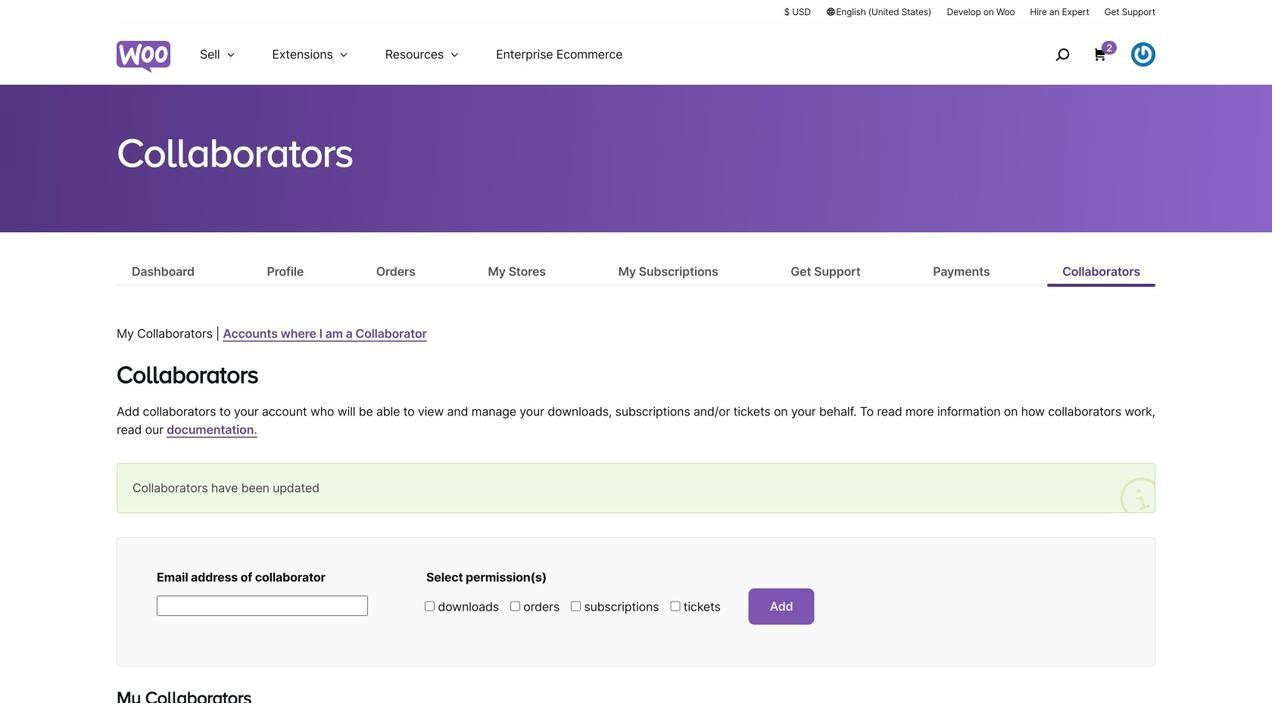 Task type: locate. For each thing, give the bounding box(es) containing it.
open account menu image
[[1132, 42, 1156, 67]]

search image
[[1051, 42, 1075, 67]]

service navigation menu element
[[1024, 30, 1156, 79]]

None checkbox
[[425, 602, 435, 612], [511, 602, 520, 612], [671, 602, 681, 612], [425, 602, 435, 612], [511, 602, 520, 612], [671, 602, 681, 612]]

None checkbox
[[571, 602, 581, 612]]



Task type: vqa. For each thing, say whether or not it's contained in the screenshot.
checkbox
yes



